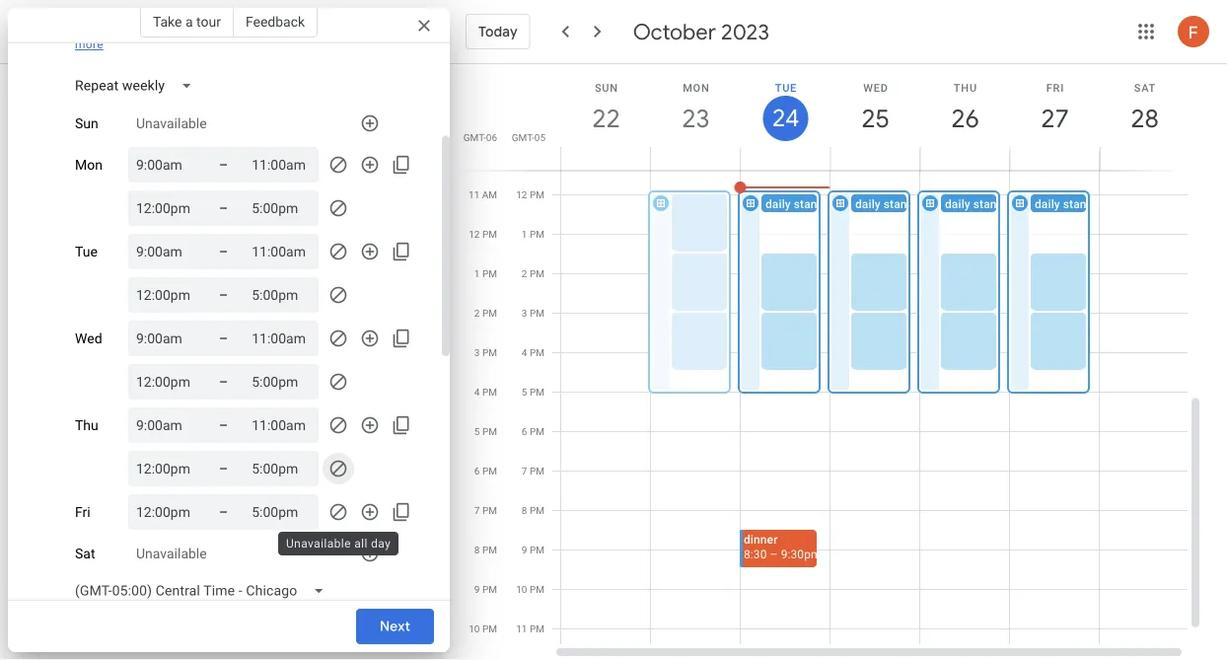 Task type: describe. For each thing, give the bounding box(es) containing it.
mon for mon 23
[[683, 81, 710, 94]]

26
[[950, 102, 978, 135]]

tour
[[196, 13, 221, 30]]

4 daily stand-up from the left
[[1035, 197, 1111, 211]]

– for end time on tuesdays text field
[[219, 243, 228, 260]]

22
[[591, 102, 619, 135]]

1 vertical spatial 12
[[469, 228, 480, 240]]

thu for thu 26
[[954, 81, 978, 94]]

today button
[[466, 8, 531, 55]]

2 daily stand-up button from the left
[[852, 195, 968, 213]]

1 up from the left
[[828, 197, 842, 211]]

0 vertical spatial 6 pm
[[522, 426, 545, 438]]

1 vertical spatial 4 pm
[[474, 386, 497, 398]]

11 am
[[469, 189, 497, 201]]

1 vertical spatial 1 pm
[[474, 268, 497, 280]]

1 vertical spatial 12 pm
[[469, 228, 497, 240]]

9:30pm
[[781, 548, 822, 561]]

1 vertical spatial 8
[[474, 544, 480, 556]]

1 vertical spatial 10 pm
[[469, 623, 497, 635]]

sat for sat
[[75, 545, 95, 562]]

gmt-05
[[512, 131, 546, 143]]

you're
[[129, 22, 162, 36]]

grid containing 22
[[458, 64, 1204, 660]]

appointments.
[[287, 22, 367, 36]]

take
[[153, 13, 182, 30]]

monday, october 23 element
[[673, 96, 719, 141]]

fri 27
[[1040, 81, 1068, 135]]

Start time on Fridays text field
[[136, 500, 195, 524]]

friday, october 27 element
[[1033, 96, 1078, 141]]

tuesday, october 24, today element
[[763, 96, 809, 141]]

2 daily stand-up from the left
[[855, 197, 932, 211]]

1 horizontal spatial 4 pm
[[522, 347, 545, 359]]

26 column header
[[920, 64, 1010, 170]]

2 stand- from the left
[[884, 197, 918, 211]]

learn
[[370, 22, 401, 36]]

october 2023
[[633, 18, 770, 45]]

tue for tue
[[75, 243, 98, 260]]

25
[[860, 102, 889, 135]]

next
[[380, 618, 410, 635]]

end time on wednesdays text field for second start time on wednesdays text field from the top of the page
[[252, 370, 311, 394]]

0 horizontal spatial 3 pm
[[474, 347, 497, 359]]

0 vertical spatial 10
[[516, 584, 527, 595]]

End time on Tuesdays text field
[[252, 283, 311, 307]]

1 vertical spatial 9
[[474, 584, 480, 595]]

0 vertical spatial 8 pm
[[522, 505, 545, 517]]

saturday, october 28 element
[[1122, 96, 1168, 141]]

wed for wed 25
[[864, 81, 889, 94]]

wed for wed
[[75, 330, 102, 347]]

End time on Mondays text field
[[252, 153, 311, 177]]

regularly
[[165, 22, 213, 36]]

4 daily from the left
[[1035, 197, 1060, 211]]

1 horizontal spatial 2
[[522, 268, 527, 280]]

05
[[535, 131, 546, 143]]

28
[[1130, 102, 1158, 135]]

4 up from the left
[[1098, 197, 1111, 211]]

– for end time on thursdays text field
[[219, 460, 228, 477]]

wed 25
[[860, 81, 889, 135]]

– inside dinner 8:30 – 9:30pm
[[770, 548, 778, 561]]

unavailable all day
[[286, 537, 391, 551]]

1 horizontal spatial 5 pm
[[522, 386, 545, 398]]

a
[[185, 13, 193, 30]]

0 vertical spatial 1
[[522, 228, 527, 240]]

1 horizontal spatial 3 pm
[[522, 307, 545, 319]]

start time on thursdays text field for end time on thursdays text field
[[136, 457, 195, 481]]

1 vertical spatial 10
[[469, 623, 480, 635]]

End time on Thursdays text field
[[252, 457, 311, 481]]

– for end time on fridays 'text field'
[[219, 504, 228, 520]]

3 daily from the left
[[945, 197, 971, 211]]

for
[[268, 22, 284, 36]]

1 horizontal spatial 8
[[522, 505, 527, 517]]

unavailable for sat
[[136, 545, 207, 562]]

End time on Thursdays text field
[[252, 413, 311, 437]]

06
[[486, 131, 497, 143]]

1 vertical spatial 6
[[474, 465, 480, 477]]

1 vertical spatial 1
[[474, 268, 480, 280]]

1 horizontal spatial 7 pm
[[522, 465, 545, 477]]

0 horizontal spatial 3
[[474, 347, 480, 359]]

1 vertical spatial 2 pm
[[474, 307, 497, 319]]

gmt-06
[[464, 131, 497, 143]]

0 horizontal spatial 6 pm
[[474, 465, 497, 477]]

1 vertical spatial 5 pm
[[474, 426, 497, 438]]

24
[[771, 103, 798, 134]]

unavailable left all
[[286, 537, 351, 551]]

mon 23
[[681, 81, 710, 135]]

fri for fri 27
[[1047, 81, 1065, 94]]

gmt- for 06
[[464, 131, 486, 143]]

end time on wednesdays text field for 2nd start time on wednesdays text field from the bottom of the page
[[252, 327, 311, 350]]

1 horizontal spatial 12 pm
[[516, 189, 545, 201]]

0 horizontal spatial 2
[[474, 307, 480, 319]]

11 pm
[[516, 623, 545, 635]]



Task type: vqa. For each thing, say whether or not it's contained in the screenshot.
Last name the 'name'
no



Task type: locate. For each thing, give the bounding box(es) containing it.
0 horizontal spatial 4 pm
[[474, 386, 497, 398]]

4 pm
[[522, 347, 545, 359], [474, 386, 497, 398]]

0 horizontal spatial thu
[[75, 417, 98, 433]]

stand- down thursday, october 26 element
[[974, 197, 1008, 211]]

next button
[[356, 603, 434, 650]]

gmt- for 05
[[512, 131, 535, 143]]

daily down 25
[[855, 197, 881, 211]]

– for end time on thursdays text box
[[219, 417, 228, 433]]

sun for sun 22
[[595, 81, 619, 94]]

8
[[522, 505, 527, 517], [474, 544, 480, 556]]

stand- down tuesday, october 24, today element
[[794, 197, 828, 211]]

gmt- right 06
[[512, 131, 535, 143]]

0 vertical spatial 7
[[522, 465, 527, 477]]

tue inside tue 24
[[775, 81, 797, 94]]

1 horizontal spatial 6
[[522, 426, 527, 438]]

27
[[1040, 102, 1068, 135]]

Start time on Thursdays text field
[[136, 413, 195, 437], [136, 457, 195, 481]]

1 pm down gmt-05
[[522, 228, 545, 240]]

feedback
[[246, 13, 305, 30]]

1 vertical spatial start time on thursdays text field
[[136, 457, 195, 481]]

fri up friday, october 27 element on the right top
[[1047, 81, 1065, 94]]

sun for sun
[[75, 115, 98, 131]]

take a tour
[[153, 13, 221, 30]]

gmt-
[[464, 131, 486, 143], [512, 131, 535, 143]]

0 vertical spatial 8
[[522, 505, 527, 517]]

day
[[371, 537, 391, 551]]

Start time on Mondays text field
[[136, 153, 195, 177]]

set when you're regularly available for appointments.
[[75, 22, 367, 36]]

0 vertical spatial mon
[[683, 81, 710, 94]]

12 right the am
[[516, 189, 527, 201]]

thu
[[954, 81, 978, 94], [75, 417, 98, 433]]

end time on wednesdays text field down end time on tuesdays text box
[[252, 327, 311, 350]]

0 vertical spatial sun
[[595, 81, 619, 94]]

1 horizontal spatial 3
[[522, 307, 527, 319]]

8 pm
[[522, 505, 545, 517], [474, 544, 497, 556]]

start time on tuesdays text field for end time on tuesdays text box
[[136, 283, 195, 307]]

daily stand-up down thursday, october 26 element
[[945, 197, 1021, 211]]

fri left start time on fridays text field
[[75, 504, 90, 520]]

0 horizontal spatial 7 pm
[[474, 505, 497, 517]]

0 horizontal spatial 8
[[474, 544, 480, 556]]

12
[[516, 189, 527, 201], [469, 228, 480, 240]]

Start time on Mondays text field
[[136, 196, 195, 220]]

11 for 11 pm
[[516, 623, 527, 635]]

0 vertical spatial 1 pm
[[522, 228, 545, 240]]

tue for tue 24
[[775, 81, 797, 94]]

– for end time on mondays text box
[[219, 156, 228, 173]]

– for end time on mondays text field
[[219, 200, 228, 216]]

stand- down wednesday, october 25 "element"
[[884, 197, 918, 211]]

3 pm
[[522, 307, 545, 319], [474, 347, 497, 359]]

End time on Wednesdays text field
[[252, 327, 311, 350], [252, 370, 311, 394]]

thu inside thu 26
[[954, 81, 978, 94]]

2023
[[721, 18, 770, 45]]

4 daily stand-up button from the left
[[1031, 195, 1148, 213]]

0 vertical spatial sat
[[1134, 81, 1157, 94]]

0 horizontal spatial 4
[[474, 386, 480, 398]]

0 vertical spatial 12
[[516, 189, 527, 201]]

23 column header
[[650, 64, 741, 170]]

daily stand-up button down thursday, october 26 element
[[941, 195, 1058, 213]]

up down 27 column header
[[1008, 197, 1021, 211]]

3
[[522, 307, 527, 319], [474, 347, 480, 359]]

0 horizontal spatial 5 pm
[[474, 426, 497, 438]]

0 horizontal spatial 1
[[474, 268, 480, 280]]

28 column header
[[1099, 64, 1190, 170]]

up down 28 column header
[[1098, 197, 1111, 211]]

None field
[[67, 68, 208, 104], [67, 573, 341, 609], [67, 68, 208, 104], [67, 573, 341, 609]]

1 daily stand-up button from the left
[[762, 195, 878, 213]]

End time on Tuesdays text field
[[252, 240, 311, 263]]

daily stand-up
[[766, 197, 842, 211], [855, 197, 932, 211], [945, 197, 1021, 211], [1035, 197, 1111, 211]]

1 horizontal spatial thu
[[954, 81, 978, 94]]

1 end time on wednesdays text field from the top
[[252, 327, 311, 350]]

1 vertical spatial thu
[[75, 417, 98, 433]]

1 horizontal spatial 12
[[516, 189, 527, 201]]

1 daily stand-up from the left
[[766, 197, 842, 211]]

10 pm
[[516, 584, 545, 595], [469, 623, 497, 635]]

0 horizontal spatial 9
[[474, 584, 480, 595]]

1 vertical spatial 11
[[516, 623, 527, 635]]

daily stand-up button down tuesday, october 24, today element
[[762, 195, 878, 213]]

1 horizontal spatial sun
[[595, 81, 619, 94]]

0 vertical spatial start time on thursdays text field
[[136, 413, 195, 437]]

12 down 11 am at the left top of the page
[[469, 228, 480, 240]]

0 horizontal spatial 11
[[469, 189, 480, 201]]

wed inside wed 25
[[864, 81, 889, 94]]

more
[[75, 37, 103, 51]]

daily stand-up button down friday, october 27 element on the right top
[[1031, 195, 1148, 213]]

start time on tuesdays text field for end time on tuesdays text field
[[136, 240, 195, 263]]

10
[[516, 584, 527, 595], [469, 623, 480, 635]]

stand- down friday, october 27 element on the right top
[[1064, 197, 1098, 211]]

today
[[479, 23, 518, 40]]

22 column header
[[560, 64, 651, 170]]

thu for thu
[[75, 417, 98, 433]]

1 vertical spatial 4
[[474, 386, 480, 398]]

end time on wednesdays text field up end time on thursdays text box
[[252, 370, 311, 394]]

sat inside the sat 28
[[1134, 81, 1157, 94]]

0 vertical spatial 9
[[522, 544, 527, 556]]

2 daily from the left
[[855, 197, 881, 211]]

1 start time on thursdays text field from the top
[[136, 413, 195, 437]]

1 vertical spatial 2
[[474, 307, 480, 319]]

12 pm right the am
[[516, 189, 545, 201]]

dinner
[[744, 533, 778, 547]]

2
[[522, 268, 527, 280], [474, 307, 480, 319]]

10 left 11 pm
[[469, 623, 480, 635]]

4
[[522, 347, 527, 359], [474, 386, 480, 398]]

3 up from the left
[[1008, 197, 1021, 211]]

unavailable down start time on fridays text field
[[136, 545, 207, 562]]

10 pm up 11 pm
[[516, 584, 545, 595]]

0 vertical spatial 5
[[522, 386, 527, 398]]

0 horizontal spatial tue
[[75, 243, 98, 260]]

2 start time on tuesdays text field from the top
[[136, 283, 195, 307]]

1 vertical spatial 5
[[474, 426, 480, 438]]

1 vertical spatial 7
[[474, 505, 480, 517]]

1 horizontal spatial 9 pm
[[522, 544, 545, 556]]

2 end time on wednesdays text field from the top
[[252, 370, 311, 394]]

wed
[[864, 81, 889, 94], [75, 330, 102, 347]]

12 pm down 11 am at the left top of the page
[[469, 228, 497, 240]]

when
[[96, 22, 126, 36]]

mon left start time on mondays text box
[[75, 157, 103, 173]]

Start time on Tuesdays text field
[[136, 240, 195, 263], [136, 283, 195, 307]]

0 horizontal spatial 8 pm
[[474, 544, 497, 556]]

tue 24
[[771, 81, 798, 134]]

feedback button
[[234, 6, 318, 37]]

daily
[[766, 197, 791, 211], [855, 197, 881, 211], [945, 197, 971, 211], [1035, 197, 1060, 211]]

dinner 8:30 – 9:30pm
[[744, 533, 822, 561]]

1 horizontal spatial 5
[[522, 386, 527, 398]]

0 horizontal spatial 1 pm
[[474, 268, 497, 280]]

sun
[[595, 81, 619, 94], [75, 115, 98, 131]]

0 vertical spatial 3
[[522, 307, 527, 319]]

2 start time on wednesdays text field from the top
[[136, 370, 195, 394]]

6 pm
[[522, 426, 545, 438], [474, 465, 497, 477]]

1 horizontal spatial 10 pm
[[516, 584, 545, 595]]

0 vertical spatial 2 pm
[[522, 268, 545, 280]]

0 vertical spatial 12 pm
[[516, 189, 545, 201]]

sun 22
[[591, 81, 619, 135]]

daily down 27
[[1035, 197, 1060, 211]]

27 column header
[[1009, 64, 1100, 170]]

1 vertical spatial 3
[[474, 347, 480, 359]]

learn more
[[75, 22, 401, 51]]

End time on Fridays text field
[[252, 500, 311, 524]]

0 horizontal spatial sun
[[75, 115, 98, 131]]

tue
[[775, 81, 797, 94], [75, 243, 98, 260]]

10 pm left 11 pm
[[469, 623, 497, 635]]

2 gmt- from the left
[[512, 131, 535, 143]]

1 vertical spatial 9 pm
[[474, 584, 497, 595]]

0 horizontal spatial 12 pm
[[469, 228, 497, 240]]

–
[[219, 156, 228, 173], [219, 200, 228, 216], [219, 243, 228, 260], [219, 287, 228, 303], [219, 330, 228, 346], [219, 373, 228, 390], [219, 417, 228, 433], [219, 460, 228, 477], [219, 504, 228, 520], [770, 548, 778, 561]]

1 horizontal spatial sat
[[1134, 81, 1157, 94]]

up
[[828, 197, 842, 211], [918, 197, 932, 211], [1008, 197, 1021, 211], [1098, 197, 1111, 211]]

Start time on Wednesdays text field
[[136, 327, 195, 350], [136, 370, 195, 394]]

0 horizontal spatial 9 pm
[[474, 584, 497, 595]]

1 gmt- from the left
[[464, 131, 486, 143]]

sat for sat 28
[[1134, 81, 1157, 94]]

0 horizontal spatial 10
[[469, 623, 480, 635]]

5 pm
[[522, 386, 545, 398], [474, 426, 497, 438]]

3 daily stand-up button from the left
[[941, 195, 1058, 213]]

fri
[[1047, 81, 1065, 94], [75, 504, 90, 520]]

– for end time on tuesdays text box
[[219, 287, 228, 303]]

1 pm down 11 am at the left top of the page
[[474, 268, 497, 280]]

1 vertical spatial wed
[[75, 330, 102, 347]]

sat 28
[[1130, 81, 1158, 135]]

mon for mon
[[75, 157, 103, 173]]

stand-
[[794, 197, 828, 211], [884, 197, 918, 211], [974, 197, 1008, 211], [1064, 197, 1098, 211]]

0 vertical spatial 9 pm
[[522, 544, 545, 556]]

1 horizontal spatial tue
[[775, 81, 797, 94]]

6
[[522, 426, 527, 438], [474, 465, 480, 477]]

0 horizontal spatial wed
[[75, 330, 102, 347]]

1 horizontal spatial 7
[[522, 465, 527, 477]]

0 vertical spatial end time on wednesdays text field
[[252, 327, 311, 350]]

sat
[[1134, 81, 1157, 94], [75, 545, 95, 562]]

24 column header
[[740, 64, 831, 170]]

1 vertical spatial mon
[[75, 157, 103, 173]]

take a tour button
[[140, 6, 234, 37]]

daily stand-up button down wednesday, october 25 "element"
[[852, 195, 968, 213]]

7
[[522, 465, 527, 477], [474, 505, 480, 517]]

9
[[522, 544, 527, 556], [474, 584, 480, 595]]

1 horizontal spatial 4
[[522, 347, 527, 359]]

25 column header
[[830, 64, 921, 170]]

1 vertical spatial start time on tuesdays text field
[[136, 283, 195, 307]]

1 daily from the left
[[766, 197, 791, 211]]

2 up from the left
[[918, 197, 932, 211]]

3 stand- from the left
[[974, 197, 1008, 211]]

daily stand-up down friday, october 27 element on the right top
[[1035, 197, 1111, 211]]

daily stand-up down tuesday, october 24, today element
[[766, 197, 842, 211]]

1 pm
[[522, 228, 545, 240], [474, 268, 497, 280]]

0 vertical spatial 3 pm
[[522, 307, 545, 319]]

unavailable
[[136, 115, 207, 131], [286, 537, 351, 551], [136, 545, 207, 562]]

1 down gmt-05
[[522, 228, 527, 240]]

11
[[469, 189, 480, 201], [516, 623, 527, 635]]

0 horizontal spatial 2 pm
[[474, 307, 497, 319]]

0 horizontal spatial 5
[[474, 426, 480, 438]]

sunday, october 22 element
[[584, 96, 629, 141]]

daily stand-up down wednesday, october 25 "element"
[[855, 197, 932, 211]]

daily stand-up button
[[762, 195, 878, 213], [852, 195, 968, 213], [941, 195, 1058, 213], [1031, 195, 1148, 213]]

set
[[75, 22, 93, 36]]

0 horizontal spatial gmt-
[[464, 131, 486, 143]]

start time on thursdays text field for end time on thursdays text box
[[136, 413, 195, 437]]

thu 26
[[950, 81, 978, 135]]

wednesday, october 25 element
[[853, 96, 898, 141]]

october
[[633, 18, 716, 45]]

up down 25 column header
[[828, 197, 842, 211]]

1 horizontal spatial 6 pm
[[522, 426, 545, 438]]

1 horizontal spatial 10
[[516, 584, 527, 595]]

up down 26 column header
[[918, 197, 932, 211]]

0 vertical spatial start time on tuesdays text field
[[136, 240, 195, 263]]

pm
[[530, 189, 545, 201], [482, 228, 497, 240], [530, 228, 545, 240], [482, 268, 497, 280], [530, 268, 545, 280], [482, 307, 497, 319], [530, 307, 545, 319], [482, 347, 497, 359], [530, 347, 545, 359], [482, 386, 497, 398], [530, 386, 545, 398], [482, 426, 497, 438], [530, 426, 545, 438], [482, 465, 497, 477], [530, 465, 545, 477], [482, 505, 497, 517], [530, 505, 545, 517], [482, 544, 497, 556], [530, 544, 545, 556], [482, 584, 497, 595], [530, 584, 545, 595], [482, 623, 497, 635], [530, 623, 545, 635]]

am
[[482, 189, 497, 201]]

1 vertical spatial fri
[[75, 504, 90, 520]]

daily down 26
[[945, 197, 971, 211]]

mon inside mon 23
[[683, 81, 710, 94]]

5
[[522, 386, 527, 398], [474, 426, 480, 438]]

0 vertical spatial fri
[[1047, 81, 1065, 94]]

2 start time on thursdays text field from the top
[[136, 457, 195, 481]]

grid
[[458, 64, 1204, 660]]

1 horizontal spatial 1
[[522, 228, 527, 240]]

unavailable for sun
[[136, 115, 207, 131]]

8:30
[[744, 548, 767, 561]]

1 vertical spatial 6 pm
[[474, 465, 497, 477]]

9 pm
[[522, 544, 545, 556], [474, 584, 497, 595]]

2 pm
[[522, 268, 545, 280], [474, 307, 497, 319]]

sun up sunday, october 22 element
[[595, 81, 619, 94]]

unavailable up start time on mondays text box
[[136, 115, 207, 131]]

0 vertical spatial tue
[[775, 81, 797, 94]]

1 horizontal spatial mon
[[683, 81, 710, 94]]

thursday, october 26 element
[[943, 96, 988, 141]]

0 horizontal spatial 7
[[474, 505, 480, 517]]

0 vertical spatial wed
[[864, 81, 889, 94]]

sun inside sun 22
[[595, 81, 619, 94]]

fri for fri
[[75, 504, 90, 520]]

7 pm
[[522, 465, 545, 477], [474, 505, 497, 517]]

0 vertical spatial 5 pm
[[522, 386, 545, 398]]

End time on Mondays text field
[[252, 196, 311, 220]]

0 horizontal spatial sat
[[75, 545, 95, 562]]

mon
[[683, 81, 710, 94], [75, 157, 103, 173]]

1 stand- from the left
[[794, 197, 828, 211]]

daily down tuesday, october 24, today element
[[766, 197, 791, 211]]

all
[[355, 537, 368, 551]]

0 vertical spatial 7 pm
[[522, 465, 545, 477]]

0 vertical spatial thu
[[954, 81, 978, 94]]

1
[[522, 228, 527, 240], [474, 268, 480, 280]]

1 start time on tuesdays text field from the top
[[136, 240, 195, 263]]

1 start time on wednesdays text field from the top
[[136, 327, 195, 350]]

10 up 11 pm
[[516, 584, 527, 595]]

0 horizontal spatial fri
[[75, 504, 90, 520]]

4 stand- from the left
[[1064, 197, 1098, 211]]

gmt- left gmt-05
[[464, 131, 486, 143]]

11 for 11 am
[[469, 189, 480, 201]]

1 vertical spatial 7 pm
[[474, 505, 497, 517]]

available
[[216, 22, 265, 36]]

1 down 11 am at the left top of the page
[[474, 268, 480, 280]]

23
[[681, 102, 709, 135]]

12 pm
[[516, 189, 545, 201], [469, 228, 497, 240]]

0 vertical spatial start time on wednesdays text field
[[136, 327, 195, 350]]

3 daily stand-up from the left
[[945, 197, 1021, 211]]

mon up monday, october 23 element
[[683, 81, 710, 94]]

1 horizontal spatial wed
[[864, 81, 889, 94]]

sun down more
[[75, 115, 98, 131]]

learn more link
[[75, 22, 401, 51]]

0 vertical spatial 10 pm
[[516, 584, 545, 595]]

fri inside fri 27
[[1047, 81, 1065, 94]]



